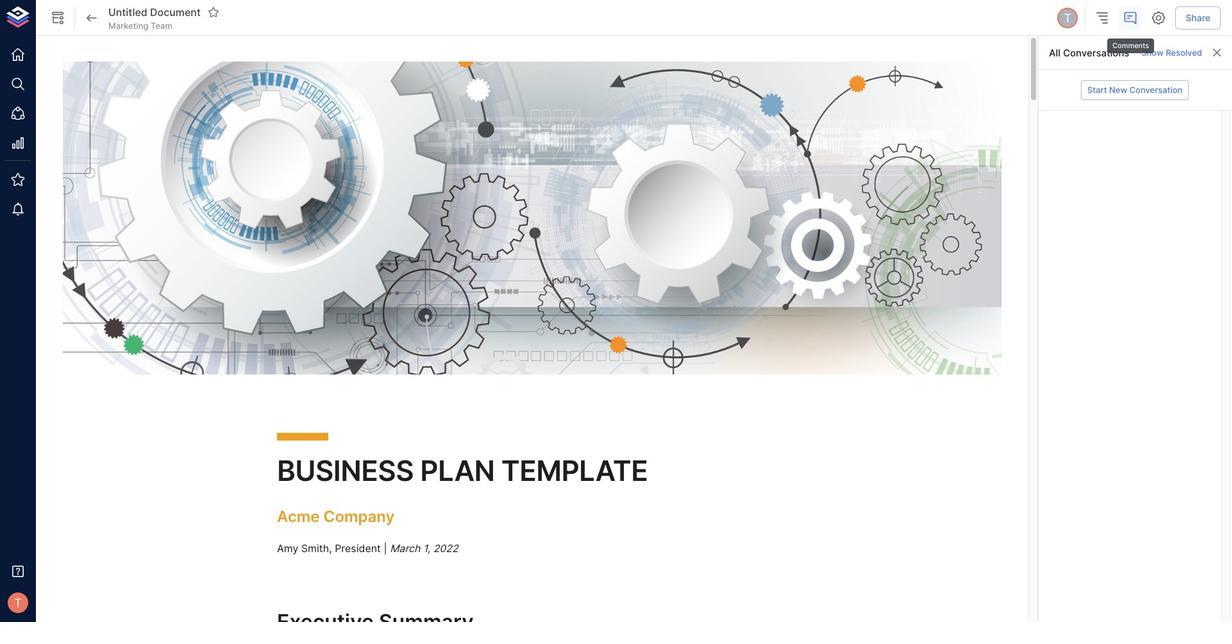 Task type: locate. For each thing, give the bounding box(es) containing it.
show resolved
[[1142, 47, 1203, 57]]

company
[[324, 507, 395, 526]]

t button
[[1056, 6, 1080, 30], [4, 589, 32, 617]]

march
[[390, 542, 420, 555]]

start new conversation button
[[1081, 80, 1189, 100]]

new
[[1110, 85, 1128, 95]]

acme
[[277, 507, 320, 526]]

marketing team
[[108, 20, 172, 31]]

1 vertical spatial t button
[[4, 589, 32, 617]]

show wiki image
[[50, 10, 65, 26]]

1 vertical spatial t
[[14, 596, 22, 610]]

marketing team link
[[108, 20, 172, 31]]

smith,
[[301, 542, 332, 555]]

share button
[[1176, 6, 1221, 30]]

comments
[[1113, 41, 1150, 50]]

all
[[1049, 47, 1061, 59]]

favorite image
[[208, 6, 219, 18]]

all conversations
[[1049, 47, 1130, 59]]

conversations
[[1063, 47, 1130, 59]]

1 horizontal spatial t
[[1064, 11, 1072, 25]]

2022
[[433, 542, 458, 555]]

show
[[1142, 47, 1164, 57]]

t for the left t button
[[14, 596, 22, 610]]

t for right t button
[[1064, 11, 1072, 25]]

untitled
[[108, 6, 147, 18]]

t
[[1064, 11, 1072, 25], [14, 596, 22, 610]]

0 vertical spatial t
[[1064, 11, 1072, 25]]

business plan template
[[277, 453, 648, 488]]

conversation
[[1130, 85, 1183, 95]]

marketing
[[108, 20, 149, 31]]

acme company
[[277, 507, 395, 526]]

amy
[[277, 542, 298, 555]]

comments tooltip
[[1107, 30, 1156, 55]]

0 horizontal spatial t
[[14, 596, 22, 610]]

untitled document
[[108, 6, 201, 18]]

start
[[1088, 85, 1108, 95]]

president
[[335, 542, 381, 555]]

0 vertical spatial t button
[[1056, 6, 1080, 30]]



Task type: describe. For each thing, give the bounding box(es) containing it.
document
[[150, 6, 201, 18]]

plan
[[420, 453, 495, 488]]

template
[[501, 453, 648, 488]]

table of contents image
[[1095, 10, 1111, 26]]

amy smith, president | march 1, 2022
[[277, 542, 458, 555]]

team
[[151, 20, 172, 31]]

business
[[277, 453, 414, 488]]

settings image
[[1152, 10, 1167, 26]]

0 horizontal spatial t button
[[4, 589, 32, 617]]

share
[[1186, 12, 1211, 23]]

comments image
[[1123, 10, 1139, 26]]

go back image
[[84, 10, 99, 26]]

1 horizontal spatial t button
[[1056, 6, 1080, 30]]

start new conversation
[[1088, 85, 1183, 95]]

|
[[384, 542, 387, 555]]

1,
[[423, 542, 431, 555]]

resolved
[[1166, 47, 1203, 57]]



Task type: vqa. For each thing, say whether or not it's contained in the screenshot.
middle ON
no



